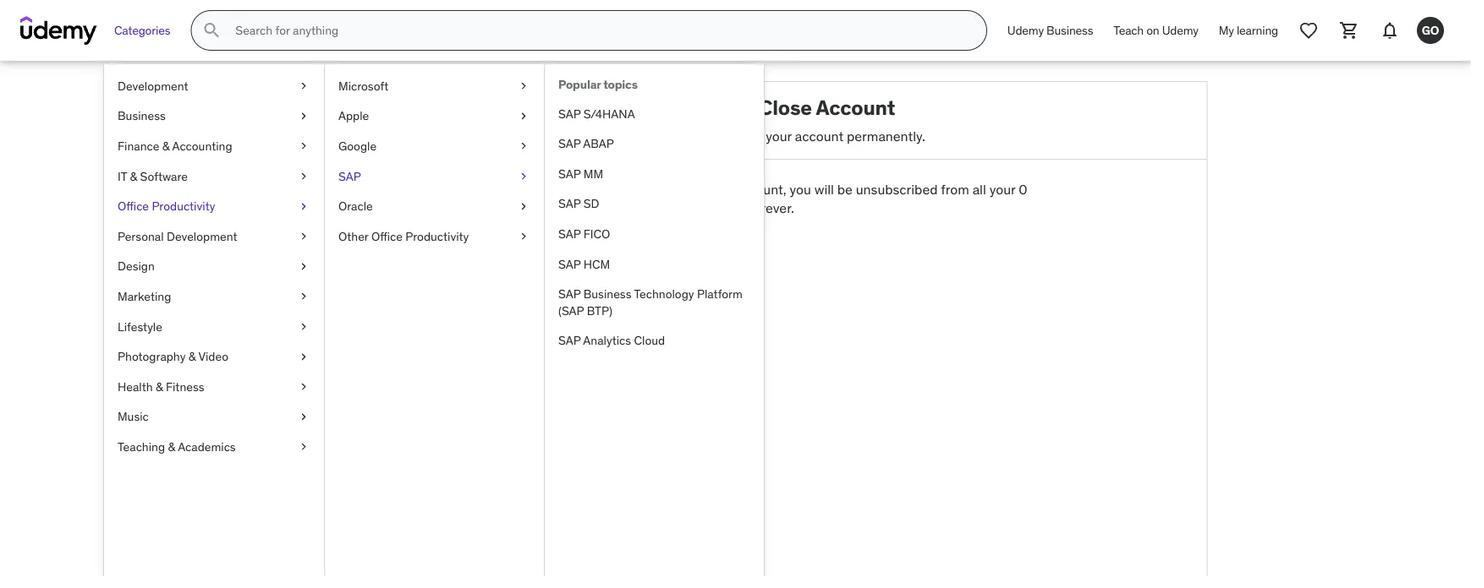 Task type: vqa. For each thing, say whether or not it's contained in the screenshot.
leftmost 'Business'
yes



Task type: locate. For each thing, give the bounding box(es) containing it.
sap hcm
[[558, 257, 610, 272]]

xsmall image inside lifestyle link
[[297, 319, 311, 335]]

google
[[338, 138, 377, 154]]

your up "access" at top
[[706, 181, 732, 198]]

sap for sap
[[338, 169, 361, 184]]

1 horizontal spatial you
[[790, 181, 811, 198]]

0 horizontal spatial you
[[646, 181, 667, 198]]

xsmall image inside it & software link
[[297, 168, 311, 185]]

you
[[646, 181, 667, 198], [790, 181, 811, 198]]

udemy image
[[20, 16, 97, 45]]

design
[[118, 259, 155, 274]]

0 vertical spatial office
[[118, 199, 149, 214]]

sap up (sap
[[558, 287, 581, 302]]

sap left fico
[[558, 226, 581, 242]]

1 vertical spatial account
[[278, 328, 328, 346]]

sap inside sap link
[[338, 169, 361, 184]]

sap fico link
[[545, 219, 764, 249]]

2 you from the left
[[790, 181, 811, 198]]

lose
[[676, 200, 701, 217]]

music
[[118, 410, 149, 425]]

personal development link
[[104, 222, 324, 252]]

sap abap
[[558, 136, 614, 151]]

1 vertical spatial go
[[335, 129, 375, 163]]

1 horizontal spatial account
[[621, 243, 673, 261]]

xsmall image down view
[[297, 289, 311, 305]]

sap element
[[544, 64, 764, 578]]

your inside close account close your account permanently.
[[766, 127, 792, 145]]

wishlist image
[[1299, 20, 1319, 41]]

finance & accounting
[[118, 138, 232, 154]]

xsmall image
[[297, 108, 311, 125], [297, 138, 311, 155], [517, 138, 530, 155], [297, 168, 311, 185], [517, 168, 530, 185], [517, 198, 530, 215], [517, 228, 530, 245], [297, 259, 311, 275], [297, 319, 311, 335], [297, 379, 311, 396], [297, 439, 311, 456]]

popular topics
[[558, 77, 638, 92]]

productivity up personal development
[[152, 199, 215, 214]]

you up forever.
[[790, 181, 811, 198]]

on
[[1147, 23, 1160, 38]]

office
[[118, 199, 149, 214], [371, 229, 403, 244]]

sap inside sap s/4hana link
[[558, 106, 581, 121]]

xsmall image for marketing
[[297, 289, 311, 305]]

xsmall image inside sap link
[[517, 168, 530, 185]]

xsmall image inside business link
[[297, 108, 311, 125]]

2 horizontal spatial account
[[795, 127, 844, 145]]

& right health
[[156, 379, 163, 395]]

accounting
[[172, 138, 232, 154]]

learning
[[1237, 23, 1278, 38]]

if you close your account, you will be unsubscribed from all your 0 courses, and will lose access forever.
[[573, 181, 1028, 217]]

xsmall image inside photography & video link
[[297, 349, 311, 365]]

sap for sap abap
[[558, 136, 581, 151]]

2 horizontal spatial your
[[990, 181, 1016, 198]]

0 vertical spatial go
[[1422, 23, 1439, 38]]

will
[[815, 181, 834, 198], [653, 200, 673, 217]]

sap left the sd
[[558, 196, 581, 212]]

xsmall image for google
[[517, 138, 530, 155]]

xsmall image for teaching & academics
[[297, 439, 311, 456]]

account,
[[735, 181, 787, 198]]

xsmall image inside finance & accounting link
[[297, 138, 311, 155]]

sap for sap fico
[[558, 226, 581, 242]]

development down categories "dropdown button"
[[118, 78, 188, 93]]

lifestyle
[[118, 319, 162, 334]]

xsmall image for health & fitness
[[297, 379, 311, 396]]

xsmall image inside the apple link
[[517, 108, 530, 125]]

sap inside sap analytics cloud link
[[558, 333, 581, 349]]

close
[[759, 95, 812, 120], [729, 127, 763, 145], [583, 243, 619, 261], [278, 483, 312, 500]]

finance
[[118, 138, 159, 154]]

2 vertical spatial account
[[315, 483, 364, 500]]

methods
[[335, 380, 388, 397]]

other office productivity
[[338, 229, 469, 244]]

sd
[[584, 196, 599, 212]]

1 horizontal spatial will
[[815, 181, 834, 198]]

0 horizontal spatial will
[[653, 200, 673, 217]]

close inside account security subscriptions payment methods privacy notifications api clients close account
[[278, 483, 312, 500]]

go right 'notifications' "icon"
[[1422, 23, 1439, 38]]

business inside sap business technology platform (sap btp)
[[584, 287, 632, 302]]

sap s/4hana link
[[545, 99, 764, 129]]

0 horizontal spatial account
[[278, 328, 328, 346]]

0 vertical spatial productivity
[[152, 199, 215, 214]]

sap down popular
[[558, 106, 581, 121]]

it & software
[[118, 169, 188, 184]]

sap left mm at the left of page
[[558, 166, 581, 181]]

account up permanently.
[[816, 95, 895, 120]]

close account link
[[264, 479, 446, 504]]

teach on udemy
[[1114, 23, 1199, 38]]

permanently.
[[847, 127, 926, 145]]

xsmall image up view
[[297, 228, 311, 245]]

xsmall image inside other office productivity link
[[517, 228, 530, 245]]

will left "be"
[[815, 181, 834, 198]]

business for sap business technology platform (sap btp)
[[584, 287, 632, 302]]

2 horizontal spatial business
[[1047, 23, 1093, 38]]

privacy
[[278, 405, 322, 423]]

1 udemy from the left
[[1008, 23, 1044, 38]]

teaching & academics
[[118, 440, 236, 455]]

privacy link
[[264, 402, 446, 427]]

1 vertical spatial business
[[118, 108, 166, 124]]

1 horizontal spatial account
[[816, 95, 895, 120]]

your left the 0 on the top right
[[990, 181, 1016, 198]]

you right if
[[646, 181, 667, 198]]

productivity
[[152, 199, 215, 214], [406, 229, 469, 244]]

account
[[795, 127, 844, 145], [621, 243, 673, 261], [315, 483, 364, 500]]

your for you
[[706, 181, 732, 198]]

xsmall image inside personal development link
[[297, 228, 311, 245]]

1 horizontal spatial business
[[584, 287, 632, 302]]

teaching & academics link
[[104, 432, 324, 463]]

xsmall image inside music link
[[297, 409, 311, 426]]

xsmall image inside health & fitness link
[[297, 379, 311, 396]]

xsmall image for design
[[297, 259, 311, 275]]

1 horizontal spatial go
[[1422, 23, 1439, 38]]

sap business technology platform (sap btp) link
[[545, 280, 764, 326]]

account
[[816, 95, 895, 120], [278, 328, 328, 346]]

office down orlando
[[371, 229, 403, 244]]

sap inside sap mm link
[[558, 166, 581, 181]]

1 vertical spatial productivity
[[406, 229, 469, 244]]

your
[[766, 127, 792, 145], [706, 181, 732, 198], [990, 181, 1016, 198]]

0 horizontal spatial udemy
[[1008, 23, 1044, 38]]

sap left hcm
[[558, 257, 581, 272]]

xsmall image inside design link
[[297, 259, 311, 275]]

business left teach at the top right of the page
[[1047, 23, 1093, 38]]

udemy
[[1008, 23, 1044, 38], [1162, 23, 1199, 38]]

account up subscriptions
[[278, 328, 328, 346]]

productivity down oracle link
[[406, 229, 469, 244]]

sap inside sap hcm "link"
[[558, 257, 581, 272]]

photography & video link
[[104, 342, 324, 372]]

xsmall image for other office productivity
[[517, 228, 530, 245]]

xsmall image inside office productivity 'link'
[[297, 198, 311, 215]]

0
[[1019, 181, 1028, 198]]

sap mm
[[558, 166, 603, 181]]

& right teaching
[[168, 440, 175, 455]]

go
[[1422, 23, 1439, 38], [335, 129, 375, 163]]

xsmall image for development
[[297, 78, 311, 94]]

xsmall image for it & software
[[297, 168, 311, 185]]

and
[[627, 200, 650, 217]]

account down 'api clients' link
[[315, 483, 364, 500]]

business up finance
[[118, 108, 166, 124]]

sap sd link
[[545, 189, 764, 219]]

cloud
[[634, 333, 665, 349]]

oracle link
[[325, 192, 544, 222]]

xsmall image for lifestyle
[[297, 319, 311, 335]]

xsmall image inside google link
[[517, 138, 530, 155]]

0 horizontal spatial office
[[118, 199, 149, 214]]

microsoft link
[[325, 71, 544, 101]]

sap analytics cloud link
[[545, 326, 764, 356]]

& right finance
[[162, 138, 170, 154]]

xsmall image up notifications
[[297, 409, 311, 426]]

gary
[[314, 210, 343, 227]]

2 udemy from the left
[[1162, 23, 1199, 38]]

sap abap link
[[545, 129, 764, 159]]

0 horizontal spatial your
[[706, 181, 732, 198]]

photography & video
[[118, 349, 228, 365]]

xsmall image for business
[[297, 108, 311, 125]]

0 horizontal spatial account
[[315, 483, 364, 500]]

close inside button
[[583, 243, 619, 261]]

sap inside sap sd link
[[558, 196, 581, 212]]

marketing
[[118, 289, 171, 304]]

your up "account,"
[[766, 127, 792, 145]]

1 you from the left
[[646, 181, 667, 198]]

&
[[162, 138, 170, 154], [130, 169, 137, 184], [188, 349, 196, 365], [156, 379, 163, 395], [168, 440, 175, 455]]

0 vertical spatial will
[[815, 181, 834, 198]]

1 vertical spatial office
[[371, 229, 403, 244]]

xsmall image left popular
[[517, 78, 530, 94]]

fico
[[584, 226, 610, 242]]

1 horizontal spatial udemy
[[1162, 23, 1199, 38]]

categories
[[114, 23, 170, 38]]

orlando
[[346, 210, 397, 227]]

account inside account security subscriptions payment methods privacy notifications api clients close account
[[278, 328, 328, 346]]

0 vertical spatial account
[[816, 95, 895, 120]]

xsmall image for personal development
[[297, 228, 311, 245]]

sap for sap analytics cloud
[[558, 333, 581, 349]]

xsmall image inside oracle link
[[517, 198, 530, 215]]

my learning
[[1219, 23, 1278, 38]]

udemy inside teach on udemy 'link'
[[1162, 23, 1199, 38]]

sap up oracle
[[338, 169, 361, 184]]

xsmall image inside teaching & academics link
[[297, 439, 311, 456]]

2 vertical spatial business
[[584, 287, 632, 302]]

sap left abap
[[558, 136, 581, 151]]

oracle
[[338, 199, 373, 214]]

account down and
[[621, 243, 673, 261]]

apple link
[[325, 101, 544, 131]]

sap down (sap
[[558, 333, 581, 349]]

teaching
[[118, 440, 165, 455]]

sap for sap business technology platform (sap btp)
[[558, 287, 581, 302]]

xsmall image left microsoft
[[297, 78, 311, 94]]

0 vertical spatial account
[[795, 127, 844, 145]]

xsmall image inside the development link
[[297, 78, 311, 94]]

xsmall image for music
[[297, 409, 311, 426]]

software
[[140, 169, 188, 184]]

xsmall image up payment
[[297, 349, 311, 365]]

& for accounting
[[162, 138, 170, 154]]

xsmall image left "sap s/4hana"
[[517, 108, 530, 125]]

xsmall image inside marketing link
[[297, 289, 311, 305]]

business up btp)
[[584, 287, 632, 302]]

from
[[941, 181, 969, 198]]

api clients link
[[264, 453, 446, 479]]

business
[[1047, 23, 1093, 38], [118, 108, 166, 124], [584, 287, 632, 302]]

development down office productivity 'link' at the top of the page
[[167, 229, 237, 244]]

xsmall image
[[297, 78, 311, 94], [517, 78, 530, 94], [517, 108, 530, 125], [297, 198, 311, 215], [297, 228, 311, 245], [297, 289, 311, 305], [297, 349, 311, 365], [297, 409, 311, 426]]

1 horizontal spatial your
[[766, 127, 792, 145]]

will right and
[[653, 200, 673, 217]]

& left 'video'
[[188, 349, 196, 365]]

go down apple
[[335, 129, 375, 163]]

account security link
[[264, 324, 446, 350]]

other
[[338, 229, 369, 244]]

xsmall image inside "microsoft" link
[[517, 78, 530, 94]]

account inside close account close your account permanently.
[[795, 127, 844, 145]]

0 horizontal spatial business
[[118, 108, 166, 124]]

& right the it
[[130, 169, 137, 184]]

close account close your account permanently.
[[729, 95, 926, 145]]

fitness
[[166, 379, 204, 395]]

0 horizontal spatial productivity
[[152, 199, 215, 214]]

0 vertical spatial business
[[1047, 23, 1093, 38]]

account up "be"
[[795, 127, 844, 145]]

sap inside sap business technology platform (sap btp)
[[558, 287, 581, 302]]

xsmall image left gary
[[297, 198, 311, 215]]

office up personal
[[118, 199, 149, 214]]

sap inside sap fico link
[[558, 226, 581, 242]]

1 vertical spatial account
[[621, 243, 673, 261]]

1 horizontal spatial productivity
[[406, 229, 469, 244]]



Task type: describe. For each thing, give the bounding box(es) containing it.
sap for sap s/4hana
[[558, 106, 581, 121]]

sap analytics cloud
[[558, 333, 665, 349]]

sap s/4hana
[[558, 106, 635, 121]]

s/4hana
[[584, 106, 635, 121]]

business for udemy business
[[1047, 23, 1093, 38]]

forever.
[[749, 200, 794, 217]]

development link
[[104, 71, 324, 101]]

microsoft
[[338, 78, 389, 93]]

udemy business
[[1008, 23, 1093, 38]]

office productivity link
[[104, 192, 324, 222]]

payment
[[278, 380, 331, 397]]

go link
[[1410, 10, 1451, 51]]

platform
[[697, 287, 743, 302]]

1 vertical spatial development
[[167, 229, 237, 244]]

sap for sap hcm
[[558, 257, 581, 272]]

sap business technology platform (sap btp)
[[558, 287, 743, 319]]

close
[[670, 181, 702, 198]]

& for software
[[130, 169, 137, 184]]

personal development
[[118, 229, 237, 244]]

finance & accounting link
[[104, 131, 324, 161]]

apple
[[338, 108, 369, 124]]

technology
[[634, 287, 694, 302]]

other office productivity link
[[325, 222, 544, 252]]

security
[[331, 328, 381, 346]]

subscriptions
[[278, 354, 361, 371]]

xsmall image for sap
[[517, 168, 530, 185]]

courses,
[[573, 200, 624, 217]]

access
[[704, 200, 746, 217]]

topics
[[603, 77, 638, 92]]

teach on udemy link
[[1104, 10, 1209, 51]]

(sap
[[558, 303, 584, 319]]

& for academics
[[168, 440, 175, 455]]

btp)
[[587, 303, 613, 319]]

sap link
[[325, 161, 544, 192]]

analytics
[[583, 333, 631, 349]]

1 horizontal spatial office
[[371, 229, 403, 244]]

marketing link
[[104, 282, 324, 312]]

1 vertical spatial will
[[653, 200, 673, 217]]

& for video
[[188, 349, 196, 365]]

xsmall image for microsoft
[[517, 78, 530, 94]]

0 vertical spatial development
[[118, 78, 188, 93]]

account inside button
[[621, 243, 673, 261]]

health & fitness
[[118, 379, 204, 395]]

shopping cart with 0 items image
[[1339, 20, 1360, 41]]

notifications
[[278, 431, 355, 448]]

clients
[[302, 457, 342, 474]]

design link
[[104, 252, 324, 282]]

account security subscriptions payment methods privacy notifications api clients close account
[[278, 328, 388, 500]]

profile link
[[264, 273, 446, 299]]

0 horizontal spatial go
[[335, 129, 375, 163]]

& for fitness
[[156, 379, 163, 395]]

health & fitness link
[[104, 372, 324, 402]]

submit search image
[[202, 20, 222, 41]]

productivity inside 'link'
[[152, 199, 215, 214]]

Search for anything text field
[[232, 16, 966, 45]]

close account
[[583, 243, 673, 261]]

sap for sap sd
[[558, 196, 581, 212]]

gary orlando
[[314, 210, 397, 227]]

photography
[[118, 349, 186, 365]]

sap sd
[[558, 196, 599, 212]]

close account button
[[573, 232, 683, 272]]

notifications link
[[264, 427, 446, 453]]

view public profile link
[[264, 247, 446, 273]]

xsmall image for apple
[[517, 108, 530, 125]]

payment methods link
[[264, 376, 446, 402]]

xsmall image for oracle
[[517, 198, 530, 215]]

xsmall image for photography & video
[[297, 349, 311, 365]]

lifestyle link
[[104, 312, 324, 342]]

teach
[[1114, 23, 1144, 38]]

if
[[635, 181, 642, 198]]

personal
[[118, 229, 164, 244]]

mm
[[584, 166, 603, 181]]

xsmall image for finance & accounting
[[297, 138, 311, 155]]

be
[[837, 181, 853, 198]]

office productivity
[[118, 199, 215, 214]]

profile
[[278, 277, 317, 294]]

it
[[118, 169, 127, 184]]

my
[[1219, 23, 1234, 38]]

hcm
[[584, 257, 610, 272]]

account inside close account close your account permanently.
[[816, 95, 895, 120]]

account inside account security subscriptions payment methods privacy notifications api clients close account
[[315, 483, 364, 500]]

unsubscribed
[[856, 181, 938, 198]]

udemy inside udemy business link
[[1008, 23, 1044, 38]]

warning:
[[573, 181, 631, 198]]

profile
[[350, 251, 388, 268]]

sap mm link
[[545, 159, 764, 189]]

it & software link
[[104, 161, 324, 192]]

health
[[118, 379, 153, 395]]

abap
[[583, 136, 614, 151]]

office inside 'link'
[[118, 199, 149, 214]]

notifications image
[[1380, 20, 1400, 41]]

xsmall image for office productivity
[[297, 198, 311, 215]]

sap for sap mm
[[558, 166, 581, 181]]

video
[[198, 349, 228, 365]]

music link
[[104, 402, 324, 432]]

your for account
[[766, 127, 792, 145]]

popular
[[558, 77, 601, 92]]

subscriptions link
[[264, 350, 446, 376]]

all
[[973, 181, 986, 198]]



